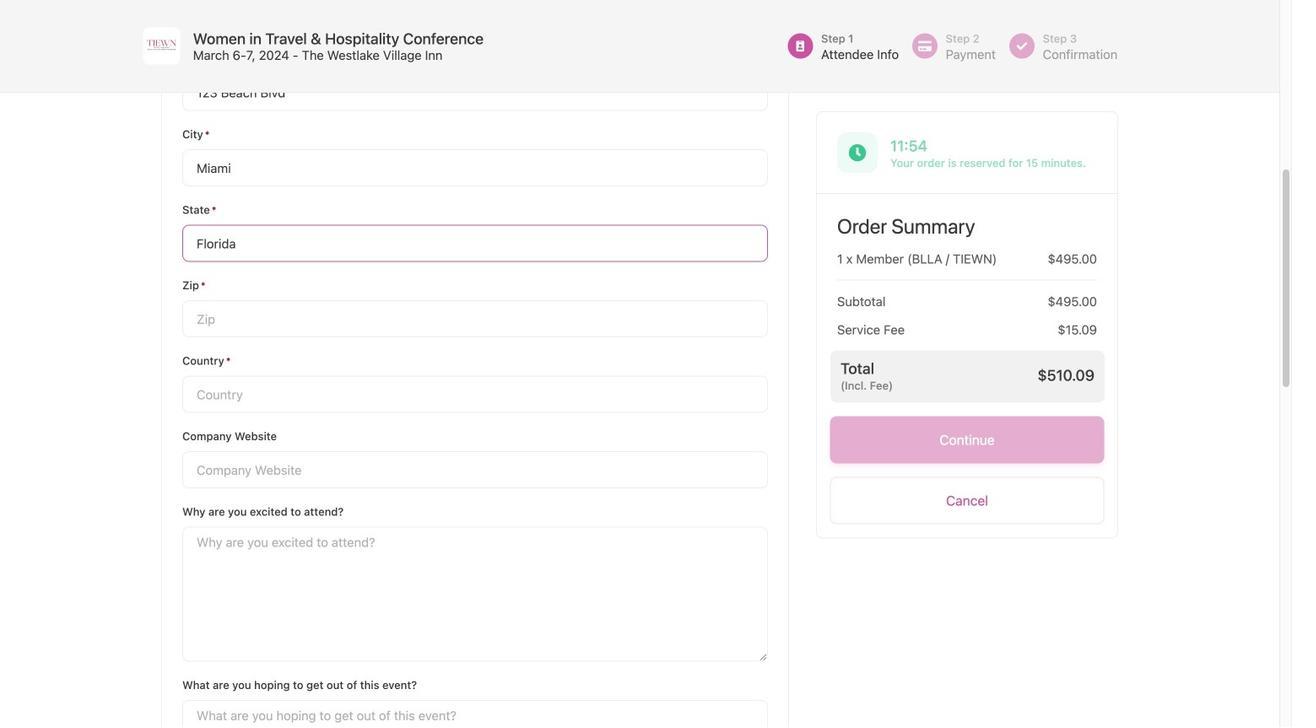 Task type: vqa. For each thing, say whether or not it's contained in the screenshot.
Address text field
yes



Task type: describe. For each thing, give the bounding box(es) containing it.
Address text field
[[182, 74, 768, 111]]

Country text field
[[182, 376, 768, 413]]

State text field
[[182, 225, 768, 262]]

clock icon image
[[849, 144, 867, 162]]

Email text field
[[182, 0, 768, 35]]

subtotal $495.00 element
[[817, 281, 1118, 309]]



Task type: locate. For each thing, give the bounding box(es) containing it.
Company Website text field
[[182, 452, 768, 489]]

timer
[[891, 137, 1098, 155]]

Zip text field
[[182, 301, 768, 338]]

Why are you excited to attend? text field
[[182, 527, 768, 662]]

service fee $15.09 element
[[817, 309, 1118, 337]]

banner
[[0, 0, 1280, 93]]

City text field
[[182, 149, 768, 187]]



